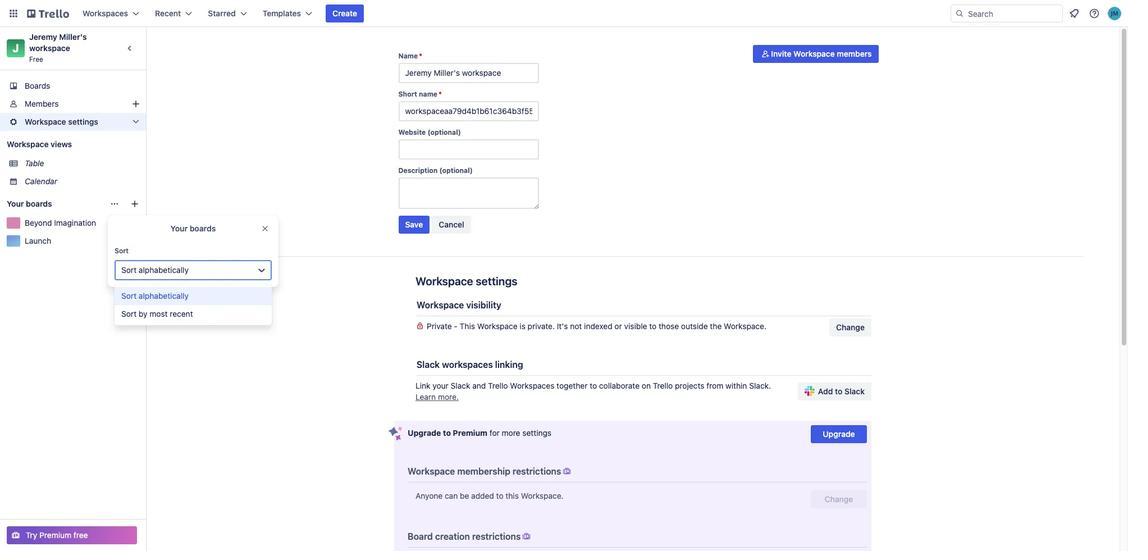 Task type: locate. For each thing, give the bounding box(es) containing it.
try
[[26, 530, 37, 540]]

1 horizontal spatial settings
[[476, 275, 518, 288]]

boards
[[26, 199, 52, 208], [190, 224, 216, 233]]

slack
[[417, 359, 440, 370], [451, 381, 470, 390], [845, 386, 865, 396]]

jeremy miller's workspace link
[[29, 32, 89, 53]]

trello right on
[[653, 381, 673, 390]]

1 horizontal spatial trello
[[653, 381, 673, 390]]

0 vertical spatial (optional)
[[428, 128, 461, 136]]

0 vertical spatial workspace.
[[724, 321, 767, 331]]

your
[[433, 381, 449, 390]]

your boards
[[7, 199, 52, 208], [171, 224, 216, 233]]

views
[[51, 139, 72, 149]]

None text field
[[399, 139, 539, 160], [399, 177, 539, 209], [399, 139, 539, 160], [399, 177, 539, 209]]

workspaces inside link your slack and trello workspaces together to collaborate on trello projects from within slack. learn more.
[[510, 381, 555, 390]]

collaborate
[[599, 381, 640, 390]]

upgrade to premium for more settings
[[408, 428, 552, 438]]

1 vertical spatial settings
[[476, 275, 518, 288]]

0 horizontal spatial sm image
[[521, 531, 532, 542]]

workspace right invite
[[794, 49, 835, 58]]

beyond
[[25, 218, 52, 227]]

upgrade
[[408, 428, 441, 438], [823, 429, 855, 439]]

*
[[419, 52, 422, 60], [439, 90, 442, 98]]

1 horizontal spatial upgrade
[[823, 429, 855, 439]]

open information menu image
[[1089, 8, 1100, 19]]

workspace down members
[[25, 117, 66, 126]]

short
[[399, 90, 417, 98]]

table link
[[25, 158, 139, 169]]

(optional) right website
[[428, 128, 461, 136]]

or
[[615, 321, 622, 331]]

1 horizontal spatial *
[[439, 90, 442, 98]]

0 vertical spatial premium
[[453, 428, 488, 438]]

description (optional)
[[399, 166, 473, 175]]

sort alphabetically
[[121, 265, 189, 275], [121, 291, 189, 301]]

settings up visibility
[[476, 275, 518, 288]]

0 horizontal spatial *
[[419, 52, 422, 60]]

to down more.
[[443, 428, 451, 438]]

name *
[[399, 52, 422, 60]]

your
[[7, 199, 24, 208], [171, 224, 188, 233]]

those
[[659, 321, 679, 331]]

boards link
[[0, 77, 146, 95]]

launch
[[25, 236, 51, 245]]

recent button
[[148, 4, 199, 22]]

restrictions for workspace membership restrictions
[[513, 466, 561, 476]]

1 vertical spatial premium
[[39, 530, 71, 540]]

indexed
[[584, 321, 613, 331]]

workspace settings down members link
[[25, 117, 98, 126]]

1 vertical spatial change
[[825, 494, 853, 504]]

beyond imagination
[[25, 218, 96, 227]]

organizationdetailform element
[[399, 52, 539, 238]]

workspace visibility
[[417, 300, 501, 310]]

settings down members link
[[68, 117, 98, 126]]

add
[[818, 386, 833, 396]]

board
[[408, 531, 433, 541]]

1 horizontal spatial slack
[[451, 381, 470, 390]]

starred
[[208, 8, 236, 18]]

0 vertical spatial boards
[[26, 199, 52, 208]]

it's
[[557, 321, 568, 331]]

beyond imagination link
[[25, 217, 126, 229]]

0 horizontal spatial settings
[[68, 117, 98, 126]]

slack up more.
[[451, 381, 470, 390]]

workspace settings up workspace visibility
[[416, 275, 518, 288]]

invite workspace members button
[[753, 45, 879, 63]]

workspaces down 'linking'
[[510, 381, 555, 390]]

0 vertical spatial settings
[[68, 117, 98, 126]]

1 trello from the left
[[488, 381, 508, 390]]

to
[[649, 321, 657, 331], [590, 381, 597, 390], [835, 386, 843, 396], [443, 428, 451, 438], [496, 491, 504, 500]]

0 horizontal spatial upgrade
[[408, 428, 441, 438]]

0 vertical spatial your boards
[[7, 199, 52, 208]]

to right together
[[590, 381, 597, 390]]

* right 'name'
[[419, 52, 422, 60]]

1 vertical spatial change button
[[811, 490, 867, 508]]

(optional) for website (optional)
[[428, 128, 461, 136]]

try premium free button
[[7, 526, 137, 544]]

slack inside link your slack and trello workspaces together to collaborate on trello projects from within slack. learn more.
[[451, 381, 470, 390]]

2 horizontal spatial settings
[[523, 428, 552, 438]]

upgrade inside button
[[823, 429, 855, 439]]

restrictions
[[513, 466, 561, 476], [472, 531, 521, 541]]

0 horizontal spatial workspace.
[[521, 491, 564, 500]]

sm image for workspace membership restrictions
[[561, 466, 573, 477]]

cancel
[[439, 220, 464, 229]]

workspace membership restrictions
[[408, 466, 561, 476]]

0 horizontal spatial your
[[7, 199, 24, 208]]

2 trello from the left
[[653, 381, 673, 390]]

add to slack link
[[798, 383, 872, 400]]

0 vertical spatial workspace settings
[[25, 117, 98, 126]]

add board image
[[130, 199, 139, 208]]

workspace.
[[724, 321, 767, 331], [521, 491, 564, 500]]

0 vertical spatial sort alphabetically
[[121, 265, 189, 275]]

create button
[[326, 4, 364, 22]]

workspace settings
[[25, 117, 98, 126], [416, 275, 518, 288]]

slack right add
[[845, 386, 865, 396]]

0 horizontal spatial boards
[[26, 199, 52, 208]]

(optional)
[[428, 128, 461, 136], [439, 166, 473, 175]]

visible
[[624, 321, 647, 331]]

1 vertical spatial (optional)
[[439, 166, 473, 175]]

trello right and
[[488, 381, 508, 390]]

1 vertical spatial *
[[439, 90, 442, 98]]

0 horizontal spatial workspace settings
[[25, 117, 98, 126]]

to right add
[[835, 386, 843, 396]]

1 vertical spatial your boards
[[171, 224, 216, 233]]

upgrade for upgrade
[[823, 429, 855, 439]]

1 vertical spatial boards
[[190, 224, 216, 233]]

0 vertical spatial restrictions
[[513, 466, 561, 476]]

website
[[399, 128, 426, 136]]

1 vertical spatial workspaces
[[510, 381, 555, 390]]

workspace. right the at the right bottom of page
[[724, 321, 767, 331]]

slack up the "link"
[[417, 359, 440, 370]]

1 vertical spatial alphabetically
[[139, 291, 189, 301]]

settings
[[68, 117, 98, 126], [476, 275, 518, 288], [523, 428, 552, 438]]

1 horizontal spatial your
[[171, 224, 188, 233]]

not
[[570, 321, 582, 331]]

your boards with 2 items element
[[7, 197, 104, 211]]

miller's
[[59, 32, 87, 42]]

j
[[13, 42, 19, 54]]

0 vertical spatial alphabetically
[[139, 265, 189, 275]]

1 horizontal spatial workspaces
[[510, 381, 555, 390]]

workspace settings inside popup button
[[25, 117, 98, 126]]

alphabetically
[[139, 265, 189, 275], [139, 291, 189, 301]]

None text field
[[399, 63, 539, 83], [399, 101, 539, 121], [399, 63, 539, 83], [399, 101, 539, 121]]

1 horizontal spatial premium
[[453, 428, 488, 438]]

back to home image
[[27, 4, 69, 22]]

1 vertical spatial sm image
[[521, 531, 532, 542]]

primary element
[[0, 0, 1128, 27]]

1 horizontal spatial sm image
[[561, 466, 573, 477]]

change
[[836, 322, 865, 332], [825, 494, 853, 504]]

to inside link your slack and trello workspaces together to collaborate on trello projects from within slack. learn more.
[[590, 381, 597, 390]]

restrictions up this
[[513, 466, 561, 476]]

upgrade right sparkle image
[[408, 428, 441, 438]]

1 vertical spatial restrictions
[[472, 531, 521, 541]]

1 vertical spatial sort alphabetically
[[121, 291, 189, 301]]

anyone can be added to this workspace.
[[416, 491, 564, 500]]

workspaces
[[83, 8, 128, 18], [510, 381, 555, 390]]

0 vertical spatial *
[[419, 52, 422, 60]]

0 horizontal spatial your boards
[[7, 199, 52, 208]]

1 horizontal spatial workspace settings
[[416, 275, 518, 288]]

restrictions down anyone can be added to this workspace.
[[472, 531, 521, 541]]

0 vertical spatial change button
[[830, 318, 872, 336]]

private - this workspace is private. it's not indexed or visible to those outside the workspace.
[[427, 321, 767, 331]]

j link
[[7, 39, 25, 57]]

upgrade for upgrade to premium for more settings
[[408, 428, 441, 438]]

slack inside add to slack link
[[845, 386, 865, 396]]

linking
[[495, 359, 523, 370]]

premium left "for" at the bottom left
[[453, 428, 488, 438]]

more
[[502, 428, 520, 438]]

this
[[506, 491, 519, 500]]

recent
[[155, 8, 181, 18]]

to left this
[[496, 491, 504, 500]]

settings right more
[[523, 428, 552, 438]]

premium right try
[[39, 530, 71, 540]]

upgrade down add to slack link on the right bottom of the page
[[823, 429, 855, 439]]

0 horizontal spatial premium
[[39, 530, 71, 540]]

0 vertical spatial workspaces
[[83, 8, 128, 18]]

sort
[[115, 247, 129, 255], [121, 265, 137, 275], [121, 291, 137, 301], [121, 309, 137, 318]]

your boards menu image
[[110, 199, 119, 208]]

can
[[445, 491, 458, 500]]

link your slack and trello workspaces together to collaborate on trello projects from within slack. learn more.
[[416, 381, 771, 402]]

* right name
[[439, 90, 442, 98]]

0 vertical spatial sm image
[[561, 466, 573, 477]]

sm image
[[561, 466, 573, 477], [521, 531, 532, 542]]

workspaces up miller's
[[83, 8, 128, 18]]

learn
[[416, 392, 436, 402]]

0 horizontal spatial trello
[[488, 381, 508, 390]]

anyone
[[416, 491, 443, 500]]

most
[[150, 309, 168, 318]]

2 horizontal spatial slack
[[845, 386, 865, 396]]

2 vertical spatial settings
[[523, 428, 552, 438]]

0 horizontal spatial workspaces
[[83, 8, 128, 18]]

1 vertical spatial your
[[171, 224, 188, 233]]

workspaces inside dropdown button
[[83, 8, 128, 18]]

change button
[[830, 318, 872, 336], [811, 490, 867, 508]]

(optional) right description
[[439, 166, 473, 175]]

workspace. right this
[[521, 491, 564, 500]]



Task type: vqa. For each thing, say whether or not it's contained in the screenshot.
JAMES PETERSON (JAMESPETERSON93) image to the top
no



Task type: describe. For each thing, give the bounding box(es) containing it.
templates
[[263, 8, 301, 18]]

switch to… image
[[8, 8, 19, 19]]

0 horizontal spatial slack
[[417, 359, 440, 370]]

workspace inside button
[[794, 49, 835, 58]]

premium inside button
[[39, 530, 71, 540]]

description
[[399, 166, 438, 175]]

slack for link
[[451, 381, 470, 390]]

on
[[642, 381, 651, 390]]

more.
[[438, 392, 459, 402]]

free
[[29, 55, 43, 63]]

workspace navigation collapse icon image
[[122, 40, 138, 56]]

workspace settings button
[[0, 113, 146, 131]]

and
[[473, 381, 486, 390]]

0 vertical spatial your
[[7, 199, 24, 208]]

cancel button
[[432, 216, 471, 234]]

private.
[[528, 321, 555, 331]]

0 notifications image
[[1068, 7, 1081, 20]]

invite workspace members
[[771, 49, 872, 58]]

workspace up anyone
[[408, 466, 455, 476]]

this
[[460, 321, 475, 331]]

for
[[490, 428, 500, 438]]

boards
[[25, 81, 50, 90]]

(optional) for description (optional)
[[439, 166, 473, 175]]

recent
[[170, 309, 193, 318]]

settings inside popup button
[[68, 117, 98, 126]]

launch link
[[25, 235, 139, 247]]

together
[[557, 381, 588, 390]]

1 vertical spatial workspace.
[[521, 491, 564, 500]]

the
[[710, 321, 722, 331]]

save
[[405, 220, 423, 229]]

2 alphabetically from the top
[[139, 291, 189, 301]]

outside
[[681, 321, 708, 331]]

calendar
[[25, 176, 57, 186]]

jeremy miller (jeremymiller198) image
[[1108, 7, 1122, 20]]

restrictions for board creation restrictions
[[472, 531, 521, 541]]

1 horizontal spatial boards
[[190, 224, 216, 233]]

close popover image
[[261, 224, 270, 233]]

short name *
[[399, 90, 442, 98]]

templates button
[[256, 4, 319, 22]]

sm image for board creation restrictions
[[521, 531, 532, 542]]

private
[[427, 321, 452, 331]]

slack for add
[[845, 386, 865, 396]]

workspace inside popup button
[[25, 117, 66, 126]]

board creation restrictions
[[408, 531, 521, 541]]

upgrade button
[[811, 425, 867, 443]]

added
[[471, 491, 494, 500]]

by
[[139, 309, 147, 318]]

1 horizontal spatial workspace.
[[724, 321, 767, 331]]

to left those
[[649, 321, 657, 331]]

visibility
[[466, 300, 501, 310]]

workspaces button
[[76, 4, 146, 22]]

jeremy
[[29, 32, 57, 42]]

sm image
[[760, 48, 771, 60]]

membership
[[457, 466, 511, 476]]

workspace up 'table' at the left top
[[7, 139, 49, 149]]

workspace
[[29, 43, 70, 53]]

1 vertical spatial workspace settings
[[416, 275, 518, 288]]

members link
[[0, 95, 146, 113]]

imagination
[[54, 218, 96, 227]]

workspaces
[[442, 359, 493, 370]]

starred button
[[201, 4, 254, 22]]

sort by most recent
[[121, 309, 193, 318]]

invite
[[771, 49, 792, 58]]

slack.
[[749, 381, 771, 390]]

from
[[707, 381, 724, 390]]

try premium free
[[26, 530, 88, 540]]

2 sort alphabetically from the top
[[121, 291, 189, 301]]

free
[[74, 530, 88, 540]]

name
[[419, 90, 438, 98]]

link
[[416, 381, 431, 390]]

workspace down visibility
[[477, 321, 518, 331]]

workspace up private
[[417, 300, 464, 310]]

is
[[520, 321, 526, 331]]

1 alphabetically from the top
[[139, 265, 189, 275]]

workspace up workspace visibility
[[416, 275, 473, 288]]

search image
[[955, 9, 964, 18]]

projects
[[675, 381, 705, 390]]

1 sort alphabetically from the top
[[121, 265, 189, 275]]

add to slack
[[818, 386, 865, 396]]

1 horizontal spatial your boards
[[171, 224, 216, 233]]

members
[[837, 49, 872, 58]]

workspace views
[[7, 139, 72, 149]]

name
[[399, 52, 418, 60]]

learn more. link
[[416, 392, 459, 402]]

creation
[[435, 531, 470, 541]]

save button
[[399, 216, 430, 234]]

table
[[25, 158, 44, 168]]

create
[[333, 8, 357, 18]]

0 vertical spatial change
[[836, 322, 865, 332]]

sparkle image
[[389, 426, 403, 441]]

calendar link
[[25, 176, 139, 187]]

within
[[726, 381, 747, 390]]

jeremy miller's workspace free
[[29, 32, 89, 63]]

Search field
[[964, 5, 1063, 22]]

website (optional)
[[399, 128, 461, 136]]

-
[[454, 321, 458, 331]]

members
[[25, 99, 59, 108]]



